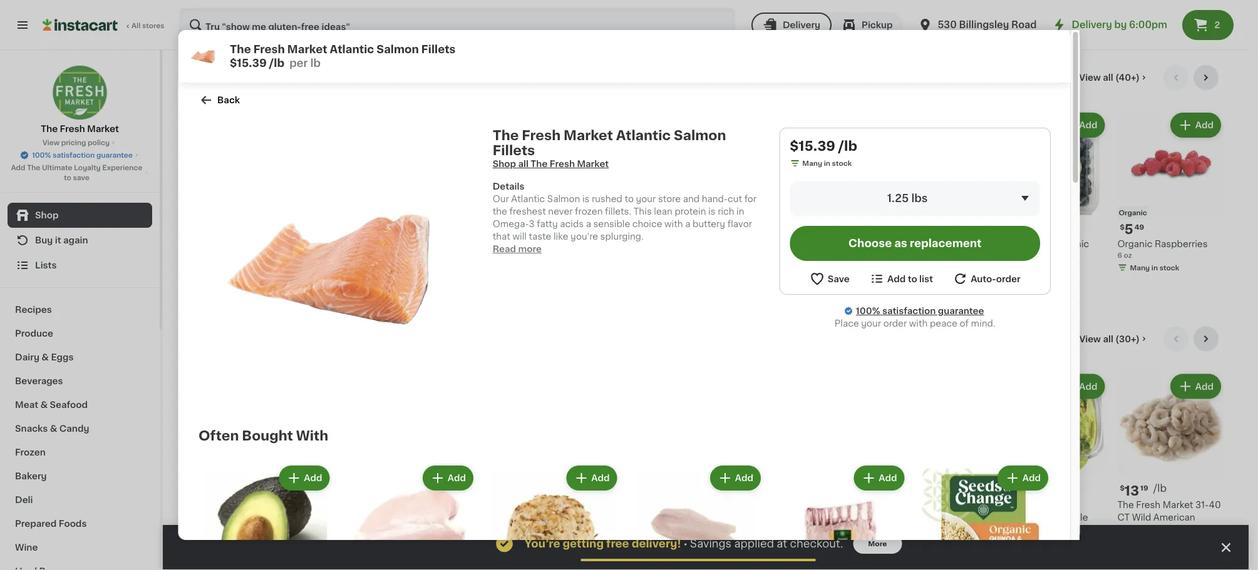 Task type: vqa. For each thing, say whether or not it's contained in the screenshot.
1st $ 9 99 from the bottom
no



Task type: describe. For each thing, give the bounding box(es) containing it.
oz inside $ 5 organic blackberries 6 oz
[[427, 252, 435, 259]]

89
[[438, 485, 447, 492]]

/ inside $ 6 66 each (est.) $10.00 the fresh market boneless skinless chicken breasts $4.39 / lb about 1.52 lb each
[[908, 546, 911, 553]]

stock for wish farms organic blueberries
[[1044, 277, 1063, 284]]

the fresh market 31-40 ct wild american peeled & deveined shrimp
[[1118, 501, 1221, 548]]

many in stock inside button
[[200, 264, 250, 271]]

fresh for the fresh market fresh ground chuck
[[323, 509, 347, 518]]

the for the fresh market atlantic salmon fillets $15.39 /lb per lb
[[230, 44, 251, 55]]

many for wish farms organic blueberries
[[1014, 277, 1034, 284]]

atlantic inside details our atlantic salmon is rushed to your store and hand-cut for the freshest  never frozen  fillets. this lean protein is rich in omega-3 fatty acids  a sensible choice with a buttery flavor that will taste like you're splurging. read more
[[511, 195, 545, 204]]

pickup
[[862, 21, 893, 29]]

satisfaction inside 100% satisfaction guarantee link
[[882, 307, 936, 316]]

lb inside the fresh market atlantic salmon fillets $15.39 /lb per lb
[[310, 58, 320, 69]]

100% inside button
[[32, 152, 51, 159]]

the fresh market chicken pot pie
[[769, 501, 845, 522]]

organic up fatty
[[538, 209, 566, 216]]

$ 9 89
[[423, 485, 447, 498]]

6 inside $ 5 organic blackberries 6 oz
[[420, 252, 425, 259]]

many inside many in stock button
[[200, 264, 220, 271]]

2 button
[[1183, 10, 1234, 40]]

auto-order button
[[953, 271, 1020, 287]]

stock down $15.39 /lb in the top of the page
[[832, 160, 852, 167]]

dairy & eggs link
[[8, 346, 152, 370]]

the fresh market atlantic salmon fillets $15.39 /lb per lb
[[230, 44, 455, 69]]

many in stock for united exports blueberries, fresh, jumbo
[[898, 289, 947, 296]]

stock for the fresh market chicken pot pie
[[811, 538, 831, 545]]

the for the fresh market original guacamole $0.69/oz
[[1002, 501, 1018, 510]]

the for the fresh market fresh ground chuck
[[304, 509, 321, 518]]

530 billingsley road
[[938, 20, 1037, 29]]

each up $10.00
[[917, 484, 942, 494]]

meat
[[15, 401, 38, 410]]

in inside details our atlantic salmon is rushed to your store and hand-cut for the freshest  never frozen  fillets. this lean protein is rich in omega-3 fatty acids  a sensible choice with a buttery flavor that will taste like you're splurging. read more
[[736, 207, 744, 216]]

freshest
[[509, 207, 546, 216]]

treatment tracker modal dialog
[[163, 526, 1249, 571]]

lb up 1.52
[[912, 546, 919, 553]]

fruit
[[230, 71, 262, 84]]

service type group
[[752, 13, 903, 38]]

all stores
[[132, 22, 165, 29]]

$7.69 original price: $9.89 element
[[885, 221, 992, 238]]

organic inside organic bananas $0.99 / lb about 0.4 lb each
[[304, 240, 339, 248]]

market inside $ 6 66 each (est.) $10.00 the fresh market boneless skinless chicken breasts $4.39 / lb about 1.52 lb each
[[931, 509, 961, 518]]

container
[[782, 252, 817, 259]]

6 inside wish farms organic blueberries 6 oz
[[1002, 264, 1006, 271]]

like
[[553, 232, 568, 241]]

pot
[[807, 514, 822, 522]]

$ inside $ 7 69
[[888, 224, 892, 231]]

each right 93
[[220, 484, 244, 494]]

many for the fresh market french butter croissants
[[549, 551, 569, 558]]

instacart logo image
[[43, 18, 118, 33]]

fresh for the fresh market original guacamole $0.69/oz
[[1020, 501, 1045, 510]]

oz inside wish farms organic blueberries 6 oz
[[1008, 264, 1016, 271]]

the fresh market logo image
[[52, 65, 107, 120]]

recipes
[[15, 306, 52, 314]]

lb inside strawberries package 1 lb container
[[774, 252, 780, 259]]

1 a from the left
[[586, 220, 591, 229]]

all for view all (30+)
[[1103, 335, 1114, 344]]

save
[[73, 174, 89, 181]]

fresh for the fresh market roasted natural chicken 26 oz
[[439, 501, 463, 510]]

4 inside $ 4 39 /lb
[[311, 485, 321, 498]]

organic down store
[[654, 209, 683, 216]]

satisfaction inside 100% satisfaction guarantee button
[[53, 152, 95, 159]]

the inside the fresh market atlantic salmon fillets shop all the fresh market
[[530, 160, 547, 169]]

fresh for the fresh market oven roasted turkey $0.89/oz
[[672, 501, 696, 510]]

5 for organic
[[427, 223, 436, 236]]

view for view pricing policy
[[43, 139, 60, 146]]

market for the fresh market atlantic salmon fillets $15.39 /lb per lb
[[287, 44, 327, 55]]

atlantic inside the fresh market atlantic salmon fillets shop all the fresh market
[[616, 129, 671, 142]]

item carousel region containing 4
[[188, 327, 1224, 571]]

$ inside $ 8 79
[[655, 224, 660, 231]]

seal the seasons organic north carolina blueberries
[[537, 240, 638, 273]]

add inside add the ultimate loyalty experience to save
[[11, 164, 25, 171]]

carolina
[[601, 252, 638, 261]]

49 inside 5 49
[[786, 224, 796, 231]]

$0.89/oz
[[653, 526, 684, 533]]

lbs
[[911, 193, 928, 204]]

530
[[938, 20, 957, 29]]

fresh for the fresh market chicken pot pie
[[788, 501, 812, 510]]

chicken inside $ 6 66 each (est.) $10.00 the fresh market boneless skinless chicken breasts $4.39 / lb about 1.52 lb each
[[885, 534, 921, 543]]

order inside button
[[996, 275, 1020, 283]]

many for strawberries package
[[782, 264, 801, 271]]

deveined
[[1160, 526, 1202, 535]]

road
[[1012, 20, 1037, 29]]

each (est.) for the fresh market center cut atlantic salmon portions
[[220, 484, 274, 494]]

ct
[[543, 538, 550, 545]]

7
[[892, 223, 900, 236]]

seal
[[537, 240, 555, 248]]

each inside 'the fresh market center cut atlantic salmon portions $16.49 / lb about 0.54 lb each'
[[236, 548, 253, 555]]

store
[[658, 195, 681, 204]]

this
[[633, 207, 652, 216]]

roasted inside the fresh market oven roasted turkey $0.89/oz
[[653, 514, 690, 522]]

the fresh market atlantic salmon fillets image
[[208, 138, 469, 398]]

lb up 0.4
[[331, 252, 338, 259]]

all inside the fresh market atlantic salmon fillets shop all the fresh market
[[518, 160, 528, 169]]

add to list
[[887, 275, 933, 283]]

each down breasts
[[931, 556, 948, 563]]

stock for the fresh market french butter croissants
[[579, 551, 599, 558]]

with
[[296, 429, 328, 443]]

wish farms organic blueberries 6 oz
[[1002, 240, 1089, 271]]

(est.) for the fresh market center cut atlantic salmon portions
[[247, 484, 274, 494]]

$1.89 original price: $2.59 element
[[188, 221, 294, 238]]

/lb inside $10.99 per pound element
[[1040, 484, 1053, 494]]

fillets for the fresh market atlantic salmon fillets $15.39 /lb per lb
[[421, 44, 455, 55]]

delivery for delivery by 6:00pm
[[1072, 20, 1112, 29]]

hand-
[[702, 195, 728, 204]]

$ 6 59 for wish
[[1004, 223, 1028, 236]]

2 5 from the left
[[776, 223, 785, 236]]

organic up $ 5 organic blackberries 6 oz
[[422, 209, 450, 216]]

bananas
[[341, 240, 379, 248]]

$16.49 inside 'the fresh market center cut atlantic salmon portions $16.49 / lb about 0.54 lb each'
[[188, 538, 211, 545]]

delivery button
[[752, 13, 832, 38]]

deli
[[15, 496, 33, 505]]

guarantee inside button
[[96, 152, 133, 159]]

4 inside the fresh market french butter croissants 4 ct
[[537, 538, 541, 545]]

shop inside the fresh market atlantic salmon fillets shop all the fresh market
[[492, 160, 516, 169]]

oz inside organic raspberries 6 oz
[[1124, 252, 1132, 259]]

view for view all (40+)
[[1079, 73, 1101, 82]]

delivery!
[[632, 539, 681, 550]]

$0.99
[[304, 252, 325, 259]]

the for the fresh market atlantic salmon fillets shop all the fresh market
[[492, 129, 519, 142]]

beverages
[[15, 377, 63, 386]]

stock for united exports blueberries, fresh, jumbo
[[927, 289, 947, 296]]

(30+)
[[1116, 335, 1140, 344]]

organic inside seal the seasons organic north carolina blueberries
[[537, 252, 572, 261]]

$16.49 inside the "$13.19 original price: $16.49" element
[[572, 227, 601, 236]]

your inside details our atlantic salmon is rushed to your store and hand-cut for the freshest  never frozen  fillets. this lean protein is rich in omega-3 fatty acids  a sensible choice with a buttery flavor that will taste like you're splurging. read more
[[636, 195, 656, 204]]

you're
[[570, 232, 598, 241]]

$ 6 59 for the
[[539, 485, 563, 498]]

snacks
[[15, 425, 48, 433]]

buy it again link
[[8, 228, 152, 253]]

bakery link
[[8, 465, 152, 489]]

item carousel region containing fresh fruit
[[188, 65, 1224, 317]]

lb right 1.52
[[923, 556, 930, 563]]

8
[[660, 223, 669, 236]]

market for the fresh market roasted natural chicken 26 oz
[[466, 501, 496, 510]]

chicken inside the fresh market chicken pot pie
[[769, 514, 805, 522]]

view all (30+) button
[[1075, 327, 1154, 352]]

market for the fresh market
[[87, 125, 119, 133]]

organic up "$ 5 49"
[[1119, 209, 1147, 216]]

many for organic raspberries
[[1130, 264, 1150, 271]]

with inside details our atlantic salmon is rushed to your store and hand-cut for the freshest  never frozen  fillets. this lean protein is rich in omega-3 fatty acids  a sensible choice with a buttery flavor that will taste like you're splurging. read more
[[664, 220, 683, 229]]

you're
[[525, 539, 560, 550]]

roasted inside the fresh market roasted natural chicken 26 oz
[[420, 514, 457, 522]]

all for view all (40+)
[[1103, 73, 1114, 82]]

to inside button
[[908, 275, 917, 283]]

each (est.) for organic bananas
[[336, 222, 390, 232]]

13 for the
[[1125, 485, 1139, 498]]

the for the fresh market roasted natural chicken 26 oz
[[420, 501, 437, 510]]

organic inside wish farms organic blueberries 6 oz
[[1054, 240, 1089, 248]]

united
[[885, 240, 915, 248]]

market for the fresh market chicken pot pie
[[814, 501, 845, 510]]

/lb inside the fresh market atlantic salmon fillets $15.39 /lb per lb
[[269, 58, 284, 69]]

chicken inside the fresh market roasted natural chicken 26 oz
[[420, 526, 456, 535]]

salmon inside the fresh market atlantic salmon fillets shop all the fresh market
[[674, 129, 726, 142]]

• savings applied at checkout.
[[684, 539, 843, 550]]

$ 5 49
[[1120, 223, 1144, 236]]

blueberries,
[[885, 252, 938, 261]]

$4.39 per pound original price: $6.59 element
[[304, 483, 410, 507]]

stock for strawberries package
[[811, 264, 831, 271]]

eggs
[[51, 353, 74, 362]]

strawberries package 1 lb container
[[769, 240, 865, 259]]

1 horizontal spatial guarantee
[[938, 307, 984, 316]]

100% satisfaction guarantee button
[[19, 148, 140, 160]]

$13.19 per pound element
[[1118, 483, 1224, 499]]

the for the fresh market
[[41, 125, 58, 133]]

26
[[420, 538, 429, 545]]

$15.39 inside the fresh market atlantic salmon fillets $15.39 /lb per lb
[[230, 58, 266, 69]]

boneless
[[885, 521, 926, 530]]

each inside 'element'
[[336, 222, 361, 232]]

/ inside organic bananas $0.99 / lb about 0.4 lb each
[[327, 252, 330, 259]]

/ inside 'the fresh market center cut atlantic salmon portions $16.49 / lb about 0.54 lb each'
[[213, 538, 216, 545]]

our
[[492, 195, 509, 204]]

1 vertical spatial your
[[861, 319, 881, 328]]

atlantic inside 'the fresh market center cut atlantic salmon portions $16.49 / lb about 0.54 lb each'
[[239, 514, 272, 522]]

lb right 0.4
[[340, 262, 346, 269]]

many in stock for the fresh market french butter croissants
[[549, 551, 599, 558]]

13 for seal
[[544, 223, 558, 236]]

fillets for the fresh market atlantic salmon fillets shop all the fresh market
[[492, 144, 535, 157]]

stock down chuck
[[346, 536, 366, 543]]

many in stock button
[[188, 110, 294, 275]]

about inside $ 6 66 each (est.) $10.00 the fresh market boneless skinless chicken breasts $4.39 / lb about 1.52 lb each
[[885, 556, 906, 563]]

applied
[[734, 539, 774, 550]]

shop link
[[8, 203, 152, 228]]

auto-
[[971, 275, 996, 283]]

the inside details our atlantic salmon is rushed to your store and hand-cut for the freshest  never frozen  fillets. this lean protein is rich in omega-3 fatty acids  a sensible choice with a buttery flavor that will taste like you're splurging. read more
[[492, 207, 507, 216]]

1 vertical spatial order
[[883, 319, 907, 328]]

about inside 'the fresh market center cut atlantic salmon portions $16.49 / lb about 0.54 lb each'
[[188, 548, 209, 555]]

$16.49 element
[[769, 483, 875, 499]]

& for snacks
[[50, 425, 57, 433]]

66
[[903, 485, 912, 492]]

place your order with peace of mind.
[[835, 319, 995, 328]]

checkout.
[[790, 539, 843, 550]]

5 for 49
[[1125, 223, 1134, 236]]

1 horizontal spatial $15.39
[[790, 139, 835, 153]]

0.54
[[211, 548, 227, 555]]

dairy & eggs
[[15, 353, 74, 362]]

fresh inside $ 6 66 each (est.) $10.00 the fresh market boneless skinless chicken breasts $4.39 / lb about 1.52 lb each
[[904, 509, 928, 518]]

foods
[[59, 520, 87, 529]]

add to list button
[[869, 271, 933, 287]]

/lb inside $ 4 39 /lb
[[336, 484, 350, 494]]

19 for fresh
[[1141, 485, 1149, 492]]

view pricing policy link
[[43, 138, 117, 148]]

view for view all (30+)
[[1080, 335, 1101, 344]]

blueberries inside seal the seasons organic north carolina blueberries
[[537, 265, 587, 273]]

$ 4 39 /lb
[[307, 484, 350, 498]]

100% satisfaction guarantee inside button
[[32, 152, 133, 159]]

list
[[919, 275, 933, 283]]

omega-
[[492, 220, 529, 229]]

$ inside $ 9 89
[[423, 485, 427, 492]]

$6.66 each (estimated) original price: $10.00 element
[[885, 483, 992, 507]]

$ inside $ 4 39 /lb
[[307, 485, 311, 492]]

fatty
[[537, 220, 558, 229]]

$0.39 each (estimated) element
[[304, 221, 410, 238]]

it
[[55, 236, 61, 245]]

breasts
[[924, 534, 957, 543]]

salmon inside details our atlantic salmon is rushed to your store and hand-cut for the freshest  never frozen  fillets. this lean protein is rich in omega-3 fatty acids  a sensible choice with a buttery flavor that will taste like you're splurging. read more
[[547, 195, 580, 204]]

fresh for the fresh market atlantic salmon fillets $15.39 /lb per lb
[[253, 44, 285, 55]]

often bought with
[[198, 429, 328, 443]]

oz inside the fresh market roasted natural chicken 26 oz
[[431, 538, 439, 545]]

lb right the 0.54
[[228, 548, 235, 555]]

sensible
[[593, 220, 630, 229]]

policy
[[88, 139, 110, 146]]

fresh up back button
[[188, 71, 227, 84]]

at
[[777, 539, 788, 550]]

natural
[[460, 514, 491, 522]]



Task type: locate. For each thing, give the bounding box(es) containing it.
1 vertical spatial the
[[492, 207, 507, 216]]

$ 13 19 inside the "$13.19 original price: $16.49" element
[[539, 223, 567, 236]]

fresh inside the fresh market 31-40 ct wild american peeled & deveined shrimp
[[1136, 501, 1161, 510]]

(est.) inside $0.39 each (estimated) 'element'
[[364, 222, 390, 232]]

1 horizontal spatial a
[[685, 220, 690, 229]]

0 horizontal spatial 49
[[786, 224, 796, 231]]

1 horizontal spatial order
[[996, 275, 1020, 283]]

lb right 1
[[774, 252, 780, 259]]

& inside the fresh market 31-40 ct wild american peeled & deveined shrimp
[[1151, 526, 1158, 535]]

0 horizontal spatial $16.49
[[188, 538, 211, 545]]

market inside the fresh market atlantic salmon fillets $15.39 /lb per lb
[[287, 44, 327, 55]]

& left eggs
[[42, 353, 49, 362]]

1 horizontal spatial the
[[530, 160, 547, 169]]

2 item carousel region from the top
[[188, 327, 1224, 571]]

1 vertical spatial is
[[708, 207, 715, 216]]

fresh for the fresh market center cut atlantic salmon portions $16.49 / lb about 0.54 lb each
[[207, 501, 231, 510]]

stock for organic raspberries
[[1160, 264, 1180, 271]]

59 for farms
[[1019, 224, 1028, 231]]

to
[[64, 174, 71, 181], [624, 195, 634, 204], [908, 275, 917, 283]]

fresh up pot
[[788, 501, 812, 510]]

2 horizontal spatial 5
[[1125, 223, 1134, 236]]

the up french
[[537, 501, 553, 510]]

0 horizontal spatial chicken
[[420, 526, 456, 535]]

1 49 from the left
[[786, 224, 796, 231]]

1 vertical spatial with
[[909, 319, 928, 328]]

1 vertical spatial 100% satisfaction guarantee
[[856, 307, 984, 316]]

all up the details
[[518, 160, 528, 169]]

many down $15.39 /lb in the top of the page
[[802, 160, 822, 167]]

0 horizontal spatial with
[[664, 220, 683, 229]]

fresh inside the fresh market chicken pot pie
[[788, 501, 812, 510]]

read more button
[[492, 243, 542, 256]]

1 horizontal spatial roasted
[[653, 514, 690, 522]]

$ inside $ 10 99
[[1004, 485, 1009, 492]]

replacement
[[910, 238, 982, 249]]

lean
[[654, 207, 672, 216]]

product group containing 6
[[1002, 110, 1108, 288]]

1 5 from the left
[[427, 223, 436, 236]]

$10.99 per pound element
[[1002, 483, 1108, 499]]

product group containing 7
[[885, 110, 992, 300]]

13 up seal
[[544, 223, 558, 236]]

fresh up pricing
[[60, 125, 85, 133]]

market for the fresh market center cut atlantic salmon portions $16.49 / lb about 0.54 lb each
[[233, 501, 264, 510]]

1 vertical spatial /
[[213, 538, 216, 545]]

the inside the fresh market roasted natural chicken 26 oz
[[420, 501, 437, 510]]

stock down strawberries package 1 lb container
[[811, 264, 831, 271]]

market for the fresh market original guacamole $0.69/oz
[[1047, 501, 1077, 510]]

the for the fresh market oven roasted turkey $0.89/oz
[[653, 501, 669, 510]]

lists
[[35, 261, 57, 270]]

0 vertical spatial 19
[[560, 224, 567, 231]]

2 a from the left
[[685, 220, 690, 229]]

1 horizontal spatial 100% satisfaction guarantee
[[856, 307, 984, 316]]

market inside the fresh market roasted natural chicken 26 oz
[[466, 501, 496, 510]]

0 horizontal spatial 4
[[311, 485, 321, 498]]

details
[[492, 182, 524, 191]]

view pricing policy
[[43, 139, 110, 146]]

the right oven at the right of the page
[[769, 501, 786, 510]]

blueberries inside wish farms organic blueberries 6 oz
[[1002, 252, 1052, 261]]

seafood
[[50, 401, 88, 410]]

1 vertical spatial 13
[[1125, 485, 1139, 498]]

1 vertical spatial 59
[[554, 485, 563, 492]]

many in stock for the fresh market chicken pot pie
[[782, 538, 831, 545]]

view all (40+)
[[1079, 73, 1140, 82]]

0 horizontal spatial your
[[636, 195, 656, 204]]

9
[[427, 485, 437, 498]]

4 left 39
[[311, 485, 321, 498]]

(40+)
[[1116, 73, 1140, 82]]

0 vertical spatial $ 13 19
[[539, 223, 567, 236]]

fresh inside the fresh market roasted natural chicken 26 oz
[[439, 501, 463, 510]]

0 vertical spatial 13
[[544, 223, 558, 236]]

fresh down 99
[[1020, 501, 1045, 510]]

fresh for the fresh market french butter croissants 4 ct
[[555, 501, 580, 510]]

the inside the fresh market atlantic salmon fillets shop all the fresh market
[[492, 129, 519, 142]]

1 horizontal spatial about
[[304, 262, 325, 269]]

0 horizontal spatial 5
[[427, 223, 436, 236]]

market for the fresh market french butter croissants 4 ct
[[582, 501, 612, 510]]

market up the "market"
[[563, 129, 613, 142]]

prepared foods
[[15, 520, 87, 529]]

19 for the
[[560, 224, 567, 231]]

0 vertical spatial satisfaction
[[53, 152, 95, 159]]

0 horizontal spatial fillets
[[421, 44, 455, 55]]

1 horizontal spatial $ 6 59
[[1004, 223, 1028, 236]]

the for the fresh market french butter croissants 4 ct
[[537, 501, 553, 510]]

market inside the fresh market chicken pot pie
[[814, 501, 845, 510]]

1 vertical spatial $16.49
[[188, 538, 211, 545]]

1 horizontal spatial each (est.)
[[336, 222, 390, 232]]

view
[[1079, 73, 1101, 82], [43, 139, 60, 146], [1080, 335, 1101, 344]]

(est.) inside $ 6 66 each (est.) $10.00 the fresh market boneless skinless chicken breasts $4.39 / lb about 1.52 lb each
[[944, 484, 971, 494]]

the inside the fresh market original guacamole $0.69/oz
[[1002, 501, 1018, 510]]

the down our
[[492, 207, 507, 216]]

fresh up fresh
[[522, 129, 560, 142]]

0 vertical spatial /
[[327, 252, 330, 259]]

each down the bananas
[[348, 262, 365, 269]]

59 up wish
[[1019, 224, 1028, 231]]

lb
[[310, 58, 320, 69], [331, 252, 338, 259], [774, 252, 780, 259], [340, 262, 346, 269], [218, 538, 224, 545], [912, 546, 919, 553], [228, 548, 235, 555], [923, 556, 930, 563]]

& for meat
[[40, 401, 48, 410]]

buy
[[35, 236, 53, 245]]

many down the fresh market chicken pot pie
[[782, 538, 801, 545]]

jumbo
[[885, 265, 916, 273]]

peace
[[930, 319, 957, 328]]

59
[[1019, 224, 1028, 231], [554, 485, 563, 492]]

1 horizontal spatial your
[[861, 319, 881, 328]]

fresh up turkey
[[672, 501, 696, 510]]

many for the fresh market chicken pot pie
[[782, 538, 801, 545]]

19 up wild on the bottom right of page
[[1141, 485, 1149, 492]]

market up natural
[[466, 501, 496, 510]]

the inside add the ultimate loyalty experience to save
[[27, 164, 40, 171]]

1 horizontal spatial 13
[[1125, 485, 1139, 498]]

fresh
[[550, 160, 575, 169]]

1 horizontal spatial to
[[624, 195, 634, 204]]

0 vertical spatial each (est.)
[[336, 222, 390, 232]]

choice
[[632, 220, 662, 229]]

is down hand-
[[708, 207, 715, 216]]

fresh down 89
[[439, 501, 463, 510]]

all inside view all (30+) popup button
[[1103, 335, 1114, 344]]

market up guacamole
[[1047, 501, 1077, 510]]

0 horizontal spatial a
[[586, 220, 591, 229]]

stock down container
[[927, 289, 947, 296]]

0.4
[[327, 262, 338, 269]]

0 vertical spatial about
[[304, 262, 325, 269]]

0 horizontal spatial shop
[[35, 211, 59, 220]]

0 horizontal spatial satisfaction
[[53, 152, 95, 159]]

0 horizontal spatial order
[[883, 319, 907, 328]]

1 vertical spatial view
[[43, 139, 60, 146]]

raspberries
[[1155, 240, 1208, 248]]

of
[[960, 319, 969, 328]]

0 vertical spatial the
[[530, 160, 547, 169]]

0 horizontal spatial $15.39
[[230, 58, 266, 69]]

market down "$8.93 each (estimated)" element
[[233, 501, 264, 510]]

main content containing fresh fruit
[[163, 50, 1249, 571]]

ultimate
[[42, 164, 72, 171]]

$ 10 99
[[1004, 485, 1035, 498]]

the left ultimate
[[27, 164, 40, 171]]

portions
[[223, 526, 260, 535]]

the up the details
[[492, 129, 519, 142]]

0 horizontal spatial about
[[188, 548, 209, 555]]

each down portions
[[236, 548, 253, 555]]

main content
[[163, 50, 1249, 571]]

more
[[518, 245, 542, 254]]

many down wish farms organic blueberries 6 oz in the right of the page
[[1014, 277, 1034, 284]]

$ 13 19 for seal
[[539, 223, 567, 236]]

to inside details our atlantic salmon is rushed to your store and hand-cut for the freshest  never frozen  fillets. this lean protein is rich in omega-3 fatty acids  a sensible choice with a buttery flavor that will taste like you're splurging. read more
[[624, 195, 634, 204]]

/lb inside $13.19 per pound element
[[1154, 484, 1167, 494]]

2
[[1215, 21, 1220, 29]]

market up the skinless
[[931, 509, 961, 518]]

view left pricing
[[43, 139, 60, 146]]

stock inside button
[[230, 264, 250, 271]]

59 inside product group
[[1019, 224, 1028, 231]]

add the ultimate loyalty experience to save link
[[10, 163, 150, 183]]

delivery for delivery
[[783, 21, 821, 29]]

the for the fresh market center cut atlantic salmon portions $16.49 / lb about 0.54 lb each
[[188, 501, 204, 510]]

2 49 from the left
[[1135, 224, 1144, 231]]

wine link
[[8, 536, 152, 560]]

many in stock for wish farms organic blueberries
[[1014, 277, 1063, 284]]

many for united exports blueberries, fresh, jumbo
[[898, 289, 918, 296]]

choose
[[848, 238, 892, 249]]

19 up the like
[[560, 224, 567, 231]]

many in stock for organic raspberries
[[1130, 264, 1180, 271]]

blackberries
[[458, 240, 512, 248]]

organic inside $ 5 organic blackberries 6 oz
[[420, 240, 455, 248]]

center
[[188, 514, 218, 522]]

shop up buy
[[35, 211, 59, 220]]

fresh up fruit
[[253, 44, 285, 55]]

market for the fresh market 31-40 ct wild american peeled & deveined shrimp
[[1163, 501, 1194, 510]]

market up the american
[[1163, 501, 1194, 510]]

the inside $ 6 66 each (est.) $10.00 the fresh market boneless skinless chicken breasts $4.39 / lb about 1.52 lb each
[[885, 509, 902, 518]]

the up boneless
[[885, 509, 902, 518]]

(est.) up portions
[[247, 484, 274, 494]]

fresh for the fresh market
[[60, 125, 85, 133]]

the up ct
[[1118, 501, 1134, 510]]

about inside organic bananas $0.99 / lb about 0.4 lb each
[[304, 262, 325, 269]]

2 roasted from the left
[[653, 514, 690, 522]]

1 horizontal spatial chicken
[[769, 514, 805, 522]]

fresh inside 'the fresh market center cut atlantic salmon portions $16.49 / lb about 0.54 lb each'
[[207, 501, 231, 510]]

(est.) up the bananas
[[364, 222, 390, 232]]

1 vertical spatial 4
[[537, 538, 541, 545]]

1 vertical spatial shop
[[35, 211, 59, 220]]

$ inside $ 6 66 each (est.) $10.00 the fresh market boneless skinless chicken breasts $4.39 / lb about 1.52 lb each
[[888, 485, 892, 492]]

wish
[[1002, 240, 1023, 248]]

many down add to list
[[898, 289, 918, 296]]

2 vertical spatial about
[[885, 556, 906, 563]]

1 horizontal spatial with
[[909, 319, 928, 328]]

blueberries down farms on the right of the page
[[1002, 252, 1052, 261]]

in inside button
[[222, 264, 228, 271]]

0 horizontal spatial 19
[[560, 224, 567, 231]]

market up per
[[287, 44, 327, 55]]

None search field
[[179, 8, 735, 43]]

many
[[802, 160, 822, 167], [200, 264, 220, 271], [782, 264, 801, 271], [1130, 264, 1150, 271], [1014, 277, 1034, 284], [898, 289, 918, 296], [317, 536, 337, 543], [782, 538, 801, 545], [549, 551, 569, 558]]

$ 13 19 up seal
[[539, 223, 567, 236]]

market inside 'the fresh market center cut atlantic salmon portions $16.49 / lb about 0.54 lb each'
[[233, 501, 264, 510]]

each (est.) inside $0.39 each (estimated) 'element'
[[336, 222, 390, 232]]

your
[[636, 195, 656, 204], [861, 319, 881, 328]]

49 up strawberries
[[786, 224, 796, 231]]

a down protein
[[685, 220, 690, 229]]

0 horizontal spatial $ 13 19
[[539, 223, 567, 236]]

bought
[[242, 429, 293, 443]]

/ up 0.4
[[327, 252, 330, 259]]

1.25 lbs field
[[790, 181, 1040, 216]]

1 vertical spatial 19
[[1141, 485, 1149, 492]]

/ up 1.52
[[908, 546, 911, 553]]

add the ultimate loyalty experience to save
[[11, 164, 142, 181]]

market up pie
[[814, 501, 845, 510]]

stock down wish farms organic blueberries 6 oz in the right of the page
[[1044, 277, 1063, 284]]

save button
[[809, 271, 849, 287]]

the inside the fresh market atlantic salmon fillets $15.39 /lb per lb
[[230, 44, 251, 55]]

0 horizontal spatial to
[[64, 174, 71, 181]]

product group containing 8
[[653, 110, 759, 275]]

$8.93 each (estimated) element
[[188, 483, 294, 499]]

0 horizontal spatial roasted
[[420, 514, 457, 522]]

fresh inside the fresh market atlantic salmon fillets shop all the fresh market
[[522, 129, 560, 142]]

stock down organic raspberries 6 oz
[[1160, 264, 1180, 271]]

$ 13 19 for the
[[1120, 485, 1149, 498]]

0 vertical spatial order
[[996, 275, 1020, 283]]

dairy
[[15, 353, 39, 362]]

100%
[[32, 152, 51, 159], [856, 307, 880, 316]]

each inside organic bananas $0.99 / lb about 0.4 lb each
[[348, 262, 365, 269]]

2 horizontal spatial /
[[908, 546, 911, 553]]

deli link
[[8, 489, 152, 512]]

fresh inside the fresh market french butter croissants 4 ct
[[555, 501, 580, 510]]

3
[[529, 220, 534, 229]]

item carousel region
[[188, 65, 1224, 317], [188, 327, 1224, 571]]

1 horizontal spatial blueberries
[[1002, 252, 1052, 261]]

many in stock for strawberries package
[[782, 264, 831, 271]]

59 for fresh
[[554, 485, 563, 492]]

oz inside united exports blueberries, fresh, jumbo 9.8 oz container
[[898, 277, 907, 284]]

0 horizontal spatial is
[[582, 195, 589, 204]]

many down organic raspberries 6 oz
[[1130, 264, 1150, 271]]

the inside seal the seasons organic north carolina blueberries
[[558, 240, 572, 248]]

flavor
[[727, 220, 752, 229]]

fresh down $4.39 per pound original price: $6.59 element
[[382, 509, 407, 518]]

the inside the fresh market chicken pot pie
[[769, 501, 786, 510]]

0 vertical spatial 100%
[[32, 152, 51, 159]]

1 horizontal spatial delivery
[[1072, 20, 1112, 29]]

frozen
[[575, 207, 603, 216]]

your right place
[[861, 319, 881, 328]]

to left save
[[64, 174, 71, 181]]

1 roasted from the left
[[420, 514, 457, 522]]

organic up wish
[[1003, 209, 1031, 216]]

stock down getting
[[579, 551, 599, 558]]

0 horizontal spatial 100%
[[32, 152, 51, 159]]

atlantic inside the fresh market atlantic salmon fillets $15.39 /lb per lb
[[330, 44, 374, 55]]

container
[[908, 277, 942, 284]]

per
[[289, 58, 308, 69]]

$ 13 19 up wild on the bottom right of page
[[1120, 485, 1149, 498]]

the left fresh
[[530, 160, 547, 169]]

0 vertical spatial is
[[582, 195, 589, 204]]

organic bananas $0.99 / lb about 0.4 lb each
[[304, 240, 379, 269]]

100% satisfaction guarantee up place your order with peace of mind. at the bottom
[[856, 307, 984, 316]]

39
[[322, 485, 331, 492]]

1 vertical spatial about
[[188, 548, 209, 555]]

0 vertical spatial 59
[[1019, 224, 1028, 231]]

the inside the fresh market french butter croissants 4 ct
[[537, 501, 553, 510]]

/ up the 0.54
[[213, 538, 216, 545]]

splurging.
[[600, 232, 643, 241]]

buttery
[[693, 220, 725, 229]]

many down container
[[782, 264, 801, 271]]

0 vertical spatial to
[[64, 174, 71, 181]]

many down ground on the bottom
[[317, 536, 337, 543]]

salmon inside 'the fresh market center cut atlantic salmon portions $16.49 / lb about 0.54 lb each'
[[188, 526, 221, 535]]

by
[[1115, 20, 1127, 29]]

your up this
[[636, 195, 656, 204]]

many down ct
[[549, 551, 569, 558]]

salmon inside the fresh market atlantic salmon fillets $15.39 /lb per lb
[[376, 44, 419, 55]]

market for the fresh market fresh ground chuck
[[349, 509, 380, 518]]

the right seal
[[558, 240, 572, 248]]

organic left blackberries on the top left of page
[[420, 240, 455, 248]]

1 horizontal spatial (est.)
[[364, 222, 390, 232]]

french
[[537, 514, 567, 522]]

getting
[[563, 539, 604, 550]]

1 vertical spatial to
[[624, 195, 634, 204]]

snacks & candy
[[15, 425, 89, 433]]

roasted up $0.89/oz
[[653, 514, 690, 522]]

guarantee up of
[[938, 307, 984, 316]]

about left the 0.54
[[188, 548, 209, 555]]

0 horizontal spatial 59
[[554, 485, 563, 492]]

$ 13 19 inside $13.19 per pound element
[[1120, 485, 1149, 498]]

add inside button
[[887, 275, 906, 283]]

1 horizontal spatial 49
[[1135, 224, 1144, 231]]

fresh up wild on the bottom right of page
[[1136, 501, 1161, 510]]

59 up french
[[554, 485, 563, 492]]

the for the fresh market chicken pot pie
[[769, 501, 786, 510]]

chuck
[[339, 521, 368, 530]]

each
[[336, 222, 361, 232], [348, 262, 365, 269], [220, 484, 244, 494], [917, 484, 942, 494], [236, 548, 253, 555], [931, 556, 948, 563]]

$13.19 original price: $16.49 element
[[537, 221, 643, 238]]

2 horizontal spatial (est.)
[[944, 484, 971, 494]]

1 vertical spatial blueberries
[[537, 265, 587, 273]]

(est.) for organic bananas
[[364, 222, 390, 232]]

buy it again
[[35, 236, 88, 245]]

stores
[[142, 22, 165, 29]]

again
[[63, 236, 88, 245]]

0 horizontal spatial 100% satisfaction guarantee
[[32, 152, 133, 159]]

2 vertical spatial all
[[1103, 335, 1114, 344]]

$ inside $ 5 organic blackberries 6 oz
[[423, 224, 427, 231]]

0 vertical spatial guarantee
[[96, 152, 133, 159]]

the for the fresh market 31-40 ct wild american peeled & deveined shrimp
[[1118, 501, 1134, 510]]

3 5 from the left
[[1125, 223, 1134, 236]]

6 inside $ 6 66 each (est.) $10.00 the fresh market boneless skinless chicken breasts $4.39 / lb about 1.52 lb each
[[892, 485, 901, 498]]

to inside add the ultimate loyalty experience to save
[[64, 174, 71, 181]]

1 horizontal spatial fillets
[[492, 144, 535, 157]]

fresh up butter
[[555, 501, 580, 510]]

0 vertical spatial your
[[636, 195, 656, 204]]

1 horizontal spatial satisfaction
[[882, 307, 936, 316]]

fresh up cut
[[207, 501, 231, 510]]

fillets.
[[605, 207, 631, 216]]

& left candy in the left bottom of the page
[[50, 425, 57, 433]]

market for the fresh market oven roasted turkey $0.89/oz
[[698, 501, 729, 510]]

each up the bananas
[[336, 222, 361, 232]]

shrimp
[[1118, 539, 1149, 548]]

& down wild on the bottom right of page
[[1151, 526, 1158, 535]]

0 horizontal spatial /
[[213, 538, 216, 545]]

0 horizontal spatial each (est.)
[[220, 484, 274, 494]]

product group containing 10
[[1002, 372, 1108, 534]]

recipes link
[[8, 298, 152, 322]]

the inside the fresh market link
[[41, 125, 58, 133]]

1 horizontal spatial 4
[[537, 538, 541, 545]]

1 vertical spatial all
[[518, 160, 528, 169]]

the fresh market oven roasted turkey $0.89/oz
[[653, 501, 754, 533]]

0 vertical spatial 100% satisfaction guarantee
[[32, 152, 133, 159]]

0 horizontal spatial the
[[492, 207, 507, 216]]

the up $0.89/oz
[[653, 501, 669, 510]]

49 up organic raspberries 6 oz
[[1135, 224, 1144, 231]]

satisfaction up place your order with peace of mind. at the bottom
[[882, 307, 936, 316]]

market inside the fresh market original guacamole $0.69/oz
[[1047, 501, 1077, 510]]

market inside the fresh market 31-40 ct wild american peeled & deveined shrimp
[[1163, 501, 1194, 510]]

$ 5 organic blackberries 6 oz
[[420, 223, 512, 259]]

cut
[[728, 195, 742, 204]]

fillets inside the fresh market atlantic salmon fillets $15.39 /lb per lb
[[421, 44, 455, 55]]

1 vertical spatial item carousel region
[[188, 327, 1224, 571]]

1 vertical spatial $15.39
[[790, 139, 835, 153]]

market inside the fresh market fresh ground chuck
[[349, 509, 380, 518]]

a down frozen
[[586, 220, 591, 229]]

lb up the 0.54
[[218, 538, 224, 545]]

0 vertical spatial $ 6 59
[[1004, 223, 1028, 236]]

more
[[868, 541, 887, 548]]

5 49
[[776, 223, 796, 236]]

1 item carousel region from the top
[[188, 65, 1224, 317]]

9.8
[[885, 277, 897, 284]]

fresh fruit
[[188, 71, 262, 84]]

market inside the fresh market atlantic salmon fillets shop all the fresh market
[[563, 129, 613, 142]]

fillets inside the fresh market atlantic salmon fillets shop all the fresh market
[[492, 144, 535, 157]]

blueberries down north
[[537, 265, 587, 273]]

5
[[427, 223, 436, 236], [776, 223, 785, 236], [1125, 223, 1134, 236]]

2 horizontal spatial about
[[885, 556, 906, 563]]

rushed
[[592, 195, 622, 204]]

10
[[1009, 485, 1024, 498]]

for
[[744, 195, 756, 204]]

organic down seal
[[537, 252, 572, 261]]

1 horizontal spatial 100%
[[856, 307, 880, 316]]

organic
[[422, 209, 450, 216], [538, 209, 566, 216], [654, 209, 683, 216], [1003, 209, 1031, 216], [1119, 209, 1147, 216], [304, 240, 339, 248], [420, 240, 455, 248], [1054, 240, 1089, 248], [1118, 240, 1153, 248], [537, 252, 572, 261]]

organic inside organic raspberries 6 oz
[[1118, 240, 1153, 248]]

billingsley
[[959, 20, 1009, 29]]

1 vertical spatial 100%
[[856, 307, 880, 316]]

market for the fresh market atlantic salmon fillets shop all the fresh market
[[563, 129, 613, 142]]

1 horizontal spatial is
[[708, 207, 715, 216]]

$ inside "$ 5 49"
[[1120, 224, 1125, 231]]

0 horizontal spatial $ 6 59
[[539, 485, 563, 498]]

& right "meat"
[[40, 401, 48, 410]]

to left list
[[908, 275, 917, 283]]

fresh for the fresh market 31-40 ct wild american peeled & deveined shrimp
[[1136, 501, 1161, 510]]

(est.) inside "$8.93 each (estimated)" element
[[247, 484, 274, 494]]

often
[[198, 429, 239, 443]]

order down wish
[[996, 275, 1020, 283]]

butter
[[569, 514, 597, 522]]

6 inside organic raspberries 6 oz
[[1118, 252, 1122, 259]]

the inside 'the fresh market center cut atlantic salmon portions $16.49 / lb about 0.54 lb each'
[[188, 501, 204, 510]]

1 horizontal spatial $16.49
[[572, 227, 601, 236]]

fresh inside the fresh market original guacamole $0.69/oz
[[1020, 501, 1045, 510]]

6
[[1009, 223, 1018, 236], [420, 252, 425, 259], [1118, 252, 1122, 259], [1002, 264, 1006, 271], [544, 485, 553, 498], [892, 485, 901, 498]]

market
[[577, 160, 609, 169]]

49 inside "$ 5 49"
[[1135, 224, 1144, 231]]

skinless
[[928, 521, 964, 530]]

(est.) up $10.00
[[944, 484, 971, 494]]

1 horizontal spatial 5
[[776, 223, 785, 236]]

market up butter
[[582, 501, 612, 510]]

fresh for the fresh market atlantic salmon fillets shop all the fresh market
[[522, 129, 560, 142]]

about down $4.39
[[885, 556, 906, 563]]

$ 7 69
[[888, 223, 911, 236]]

1 horizontal spatial shop
[[492, 160, 516, 169]]

the up fruit
[[230, 44, 251, 55]]

satisfaction
[[53, 152, 95, 159], [882, 307, 936, 316]]

all inside view all (40+) popup button
[[1103, 73, 1114, 82]]

$ 6 59 up wish
[[1004, 223, 1028, 236]]

chicken up 26
[[420, 526, 456, 535]]

/lb
[[269, 58, 284, 69], [838, 139, 857, 153], [336, 484, 350, 494], [691, 484, 704, 494], [1040, 484, 1053, 494], [1154, 484, 1167, 494]]

each (est.) up the bananas
[[336, 222, 390, 232]]

about down $0.99
[[304, 262, 325, 269]]

product group
[[420, 110, 527, 275], [537, 110, 643, 312], [653, 110, 759, 275], [769, 110, 875, 275], [885, 110, 992, 300], [1002, 110, 1108, 288], [1118, 110, 1224, 275], [1002, 372, 1108, 534], [1118, 372, 1224, 548], [198, 464, 332, 571], [342, 464, 476, 571], [486, 464, 620, 571], [630, 464, 763, 571], [773, 464, 907, 571], [917, 464, 1051, 571]]

1 vertical spatial $ 6 59
[[539, 485, 563, 498]]

2 horizontal spatial the
[[558, 240, 572, 248]]

2 horizontal spatial chicken
[[885, 534, 921, 543]]

& for dairy
[[42, 353, 49, 362]]

with down lean
[[664, 220, 683, 229]]

the inside the fresh market oven roasted turkey $0.89/oz
[[653, 501, 669, 510]]



